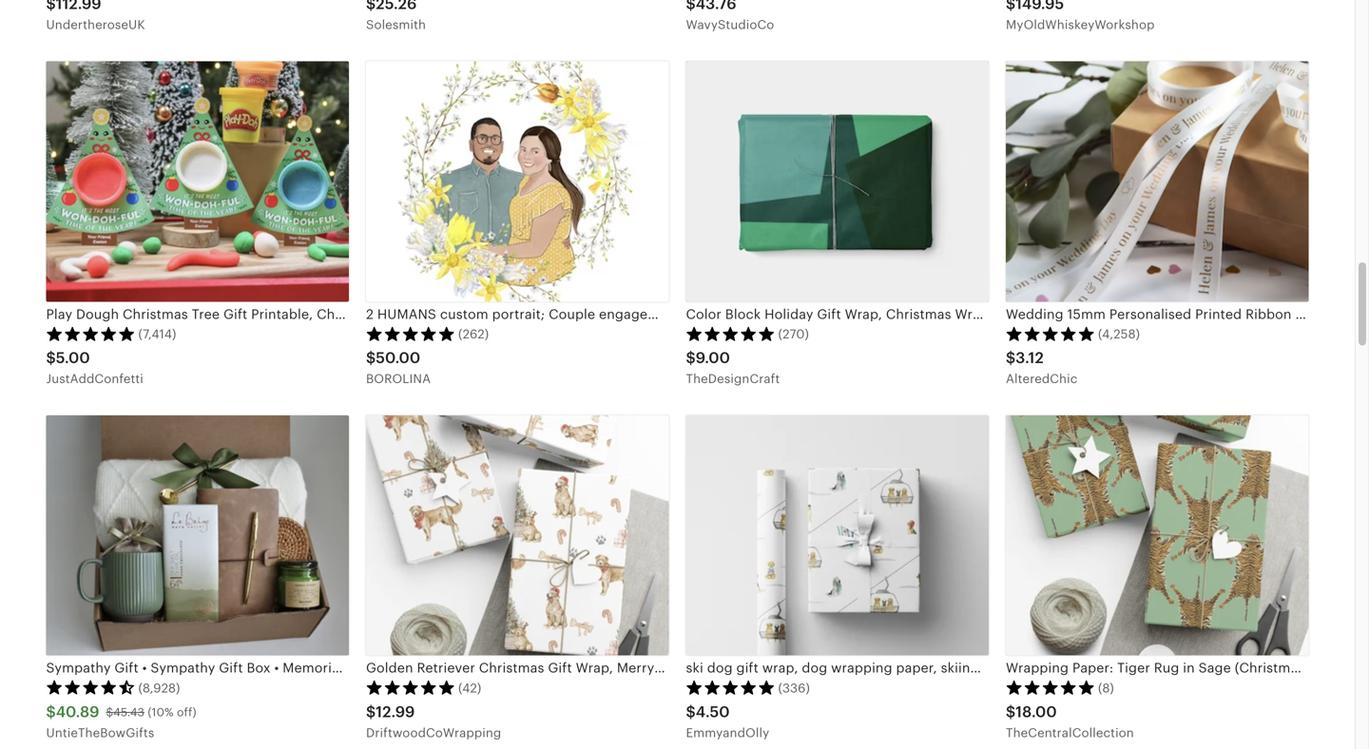 Task type: locate. For each thing, give the bounding box(es) containing it.
5 out of 5 stars image for 3.12
[[1006, 326, 1095, 341]]

$ inside $ 12.99 driftwoodcowrapping
[[366, 703, 376, 720]]

wrapping paper: tiger rug in sage (christmas, holiday, birthday, housewarming gift wrap) image
[[1006, 415, 1309, 656]]

40.89
[[56, 703, 99, 720]]

45.43
[[113, 706, 145, 719]]

wrap, up the 18.00
[[1009, 661, 1044, 676]]

justaddconfetti
[[46, 372, 143, 386]]

$ for 4.50
[[686, 703, 696, 720]]

wrapping up (8)
[[1069, 661, 1131, 676]]

1 gift from the left
[[736, 661, 759, 676]]

$ inside $ 5.00 justaddconfetti
[[46, 349, 56, 366]]

(8)
[[1098, 681, 1114, 696]]

untiethebowgifts
[[46, 726, 154, 740]]

0 horizontal spatial wrap,
[[762, 661, 798, 676]]

off)
[[177, 706, 196, 719]]

0 horizontal spatial wrapping
[[831, 661, 892, 676]]

borolina
[[366, 372, 431, 386]]

skiing
[[941, 661, 979, 676]]

0 horizontal spatial gift
[[736, 661, 759, 676]]

paper,
[[896, 661, 937, 676]]

12.99
[[376, 703, 415, 720]]

wrapping
[[1006, 661, 1069, 676]]

color block holiday gift wrap, christmas wrapping paper, modern shapes gift wrap, colorful gift wrap, ecofriendly, printable image
[[686, 61, 989, 302]]

(262)
[[458, 327, 489, 342]]

5 out of 5 stars image for 50.00
[[366, 326, 455, 341]]

$ 3.12 alteredchic
[[1006, 349, 1078, 386]]

ski dog gift wrap, dog wrapping paper, skiing gift wrap, ski wrapping paper image
[[686, 415, 989, 656]]

$ up driftwoodcowrapping
[[366, 703, 376, 720]]

dog up (336)
[[802, 661, 827, 676]]

5 out of 5 stars image
[[46, 326, 135, 341], [366, 326, 455, 341], [686, 326, 775, 341], [1006, 326, 1095, 341], [366, 680, 455, 695], [686, 680, 775, 695], [1006, 680, 1095, 695]]

0 horizontal spatial ski
[[686, 661, 703, 676]]

0 horizontal spatial dog
[[707, 661, 733, 676]]

$ up alteredchic
[[1006, 349, 1016, 366]]

wrapping
[[831, 661, 892, 676], [1069, 661, 1131, 676]]

$ inside $ 3.12 alteredchic
[[1006, 349, 1016, 366]]

2 ski from the left
[[1048, 661, 1066, 676]]

gift
[[736, 661, 759, 676], [983, 661, 1005, 676]]

thedesigncraft
[[686, 372, 780, 386]]

rug
[[1154, 661, 1179, 676]]

5 out of 5 stars image up 5.00 on the left
[[46, 326, 135, 341]]

1 horizontal spatial gift
[[983, 661, 1005, 676]]

emmyandolly
[[686, 726, 769, 740]]

$ for 9.00
[[686, 349, 696, 366]]

5 out of 5 stars image up 50.00
[[366, 326, 455, 341]]

$ up justaddconfetti
[[46, 349, 56, 366]]

3.12
[[1016, 349, 1044, 366]]

wrapping left paper,
[[831, 661, 892, 676]]

ski left paper:
[[1048, 661, 1066, 676]]

$ down 4.5 out of 5 stars image
[[46, 703, 56, 720]]

undertheroseuk link
[[46, 0, 349, 39]]

gift right skiing
[[983, 661, 1005, 676]]

$ inside $ 9.00 thedesigncraft
[[686, 349, 696, 366]]

thecentralcollection
[[1006, 726, 1134, 740]]

$ down wrapping at the bottom right of page
[[1006, 703, 1016, 720]]

$ up borolina
[[366, 349, 376, 366]]

myoldwhiskeyworkshop link
[[1006, 0, 1309, 39]]

undertheroseuk
[[46, 18, 145, 32]]

5 out of 5 stars image up 4.50
[[686, 680, 775, 695]]

5 out of 5 stars image up 3.12
[[1006, 326, 1095, 341]]

1 horizontal spatial dog
[[802, 661, 827, 676]]

(8,928)
[[138, 681, 180, 696]]

$ 18.00 thecentralcollection
[[1006, 703, 1134, 740]]

1 horizontal spatial ski
[[1048, 661, 1066, 676]]

dog
[[707, 661, 733, 676], [802, 661, 827, 676]]

5 out of 5 stars image for 9.00
[[686, 326, 775, 341]]

$ 9.00 thedesigncraft
[[686, 349, 780, 386]]

2 dog from the left
[[802, 661, 827, 676]]

1 dog from the left
[[707, 661, 733, 676]]

ski up 4.50
[[686, 661, 703, 676]]

wrap,
[[762, 661, 798, 676], [1009, 661, 1044, 676]]

$ 4.50 emmyandolly
[[686, 703, 769, 740]]

$ up emmyandolly
[[686, 703, 696, 720]]

1 ski from the left
[[686, 661, 703, 676]]

$ up thedesigncraft at right
[[686, 349, 696, 366]]

$
[[46, 349, 56, 366], [366, 349, 376, 366], [686, 349, 696, 366], [1006, 349, 1016, 366], [46, 703, 56, 720], [366, 703, 376, 720], [686, 703, 696, 720], [1006, 703, 1016, 720], [106, 706, 113, 719]]

dog up 4.50
[[707, 661, 733, 676]]

5 out of 5 stars image up 12.99
[[366, 680, 455, 695]]

5 out of 5 stars image down wrapping at the bottom right of page
[[1006, 680, 1095, 695]]

gift up $ 4.50 emmyandolly
[[736, 661, 759, 676]]

$ for 50.00
[[366, 349, 376, 366]]

4.5 out of 5 stars image
[[46, 680, 135, 695]]

wedding 15mm personalised printed ribbon - wedding gift wrap - wedding ribbon - anniversary gift wrap image
[[1006, 61, 1309, 302]]

1 horizontal spatial wrap,
[[1009, 661, 1044, 676]]

ski
[[686, 661, 703, 676], [1048, 661, 1066, 676]]

1 wrapping from the left
[[831, 661, 892, 676]]

5 out of 5 stars image for 5.00
[[46, 326, 135, 341]]

5 out of 5 stars image up 9.00
[[686, 326, 775, 341]]

sympathy gift • sympathy gift box • memorial gift • loss of mother father brother sister friend • bereavement gift • grief gift image
[[46, 415, 349, 656]]

$ 12.99 driftwoodcowrapping
[[366, 703, 501, 740]]

1 horizontal spatial wrapping
[[1069, 661, 1131, 676]]

(10%
[[148, 706, 174, 719]]

wavystudioco
[[686, 18, 774, 32]]

in
[[1183, 661, 1195, 676]]

$ inside the $ 50.00 borolina
[[366, 349, 376, 366]]

b
[[1368, 661, 1369, 676]]

tiger
[[1117, 661, 1150, 676]]

solesmith link
[[366, 0, 669, 39]]

(7,414)
[[138, 327, 176, 342]]

$ inside $ 4.50 emmyandolly
[[686, 703, 696, 720]]

wrap, up (336)
[[762, 661, 798, 676]]

$ inside $ 18.00 thecentralcollection
[[1006, 703, 1016, 720]]

2 wrap, from the left
[[1009, 661, 1044, 676]]



Task type: vqa. For each thing, say whether or not it's contained in the screenshot.


Task type: describe. For each thing, give the bounding box(es) containing it.
$ 5.00 justaddconfetti
[[46, 349, 143, 386]]

$ for 18.00
[[1006, 703, 1016, 720]]

(270)
[[778, 327, 809, 342]]

(4,258)
[[1098, 327, 1140, 342]]

solesmith
[[366, 18, 426, 32]]

(christmas,
[[1235, 661, 1309, 676]]

wrapping paper: tiger rug in sage (christmas, holiday, b
[[1006, 661, 1369, 676]]

$ 50.00 borolina
[[366, 349, 431, 386]]

$ 40.89 $ 45.43 (10% off) untiethebowgifts
[[46, 703, 196, 740]]

$ for 12.99
[[366, 703, 376, 720]]

5 out of 5 stars image for 4.50
[[686, 680, 775, 695]]

2 wrapping from the left
[[1069, 661, 1131, 676]]

alteredchic
[[1006, 372, 1078, 386]]

2 humans custom portrait; couple engagement portrait; boyfriend and girlfriend; gift for boyfriend; personalized portrait of newly weds image
[[366, 61, 669, 302]]

paper
[[1134, 661, 1172, 676]]

$ for 40.89
[[46, 703, 56, 720]]

(42)
[[458, 681, 481, 696]]

5 out of 5 stars image for 18.00
[[1006, 680, 1095, 695]]

play dough christmas tree gift printable, christmas gift for kids, school gift, classroom party, non candy gift, just add confetti image
[[46, 61, 349, 302]]

1 wrap, from the left
[[762, 661, 798, 676]]

18.00
[[1016, 703, 1057, 720]]

5 out of 5 stars image for 12.99
[[366, 680, 455, 695]]

$ for 3.12
[[1006, 349, 1016, 366]]

golden retriever christmas gift wrap, merry christmas wrapping paper, vintage gift wrap, christmas dogs, golden retriever image
[[366, 415, 669, 656]]

paper:
[[1072, 661, 1114, 676]]

sage
[[1199, 661, 1231, 676]]

myoldwhiskeyworkshop
[[1006, 18, 1155, 32]]

9.00
[[696, 349, 730, 366]]

$ for 5.00
[[46, 349, 56, 366]]

(336)
[[778, 681, 810, 696]]

wavystudioco link
[[686, 0, 989, 39]]

50.00
[[376, 349, 421, 366]]

driftwoodcowrapping
[[366, 726, 501, 740]]

holiday,
[[1312, 661, 1365, 676]]

4.50
[[696, 703, 730, 720]]

2 gift from the left
[[983, 661, 1005, 676]]

ski dog gift wrap, dog wrapping paper, skiing gift wrap, ski wrapping paper
[[686, 661, 1172, 676]]

5.00
[[56, 349, 90, 366]]

$ up untiethebowgifts
[[106, 706, 113, 719]]



